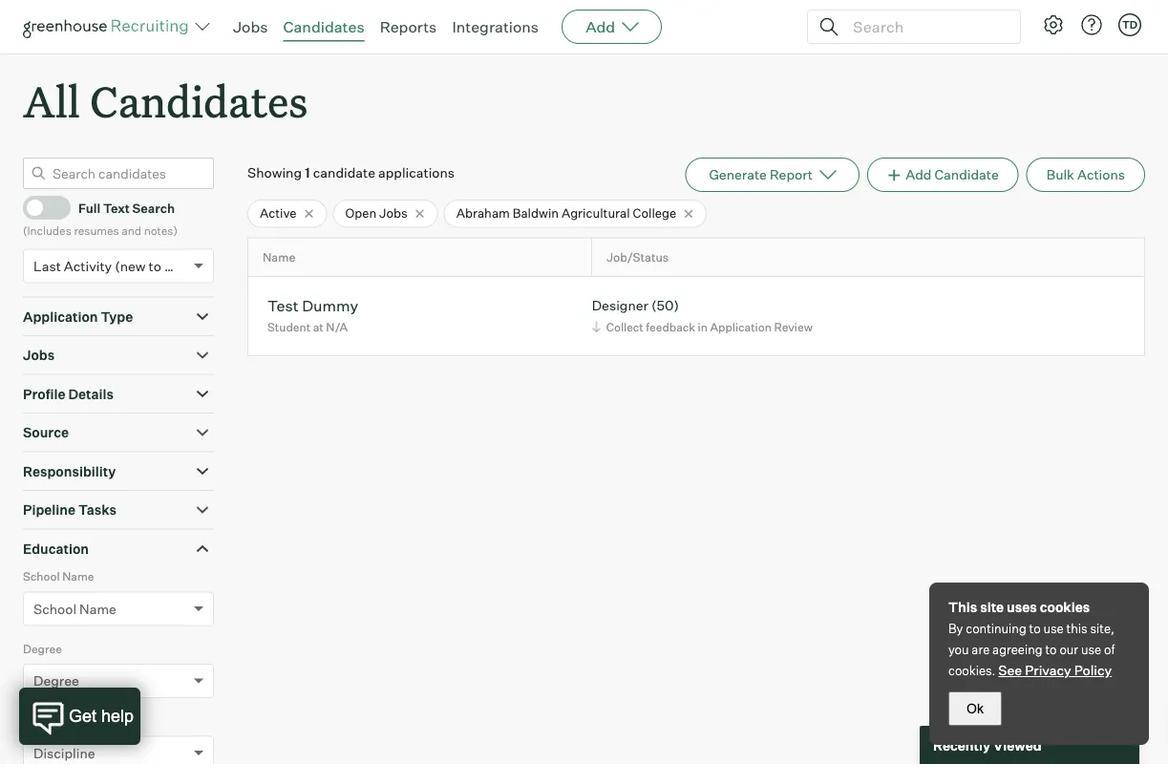 Task type: describe. For each thing, give the bounding box(es) containing it.
greenhouse recruiting image
[[23, 15, 195, 38]]

collect
[[606, 320, 644, 334]]

add for add candidate
[[906, 166, 932, 183]]

1 vertical spatial to
[[1030, 621, 1041, 636]]

type
[[101, 308, 133, 325]]

full text search (includes resumes and notes)
[[23, 200, 178, 238]]

this
[[1067, 621, 1088, 636]]

0 horizontal spatial use
[[1044, 621, 1064, 636]]

0 horizontal spatial to
[[149, 258, 161, 274]]

are
[[972, 642, 990, 657]]

profile
[[23, 386, 65, 402]]

continuing
[[966, 621, 1027, 636]]

responsibility
[[23, 463, 116, 480]]

2 horizontal spatial to
[[1046, 642, 1057, 657]]

candidate
[[935, 166, 999, 183]]

all candidates
[[23, 73, 308, 129]]

bulk
[[1047, 166, 1075, 183]]

full
[[78, 200, 101, 215]]

and
[[122, 223, 141, 238]]

1 vertical spatial name
[[62, 570, 94, 584]]

last activity (new to old)
[[33, 258, 189, 274]]

of
[[1104, 642, 1115, 657]]

you
[[949, 642, 969, 657]]

1 vertical spatial school name
[[33, 601, 116, 617]]

showing
[[247, 165, 302, 181]]

2 horizontal spatial jobs
[[379, 206, 408, 221]]

test dummy link
[[268, 296, 358, 318]]

feedback
[[646, 320, 696, 334]]

report
[[770, 166, 813, 183]]

pipeline tasks
[[23, 502, 117, 518]]

site,
[[1091, 621, 1115, 636]]

activity
[[64, 258, 112, 274]]

this site uses cookies
[[949, 599, 1090, 616]]

at
[[313, 320, 324, 334]]

education
[[23, 540, 89, 557]]

see
[[999, 662, 1022, 679]]

bulk actions
[[1047, 166, 1125, 183]]

0 vertical spatial name
[[263, 250, 295, 265]]

open jobs
[[345, 206, 408, 221]]

this
[[949, 599, 978, 616]]

reports link
[[380, 17, 437, 36]]

source
[[23, 424, 69, 441]]

2 vertical spatial name
[[79, 601, 116, 617]]

configure image
[[1042, 13, 1065, 36]]

agreeing
[[993, 642, 1043, 657]]

1 vertical spatial school
[[33, 601, 76, 617]]

notes)
[[144, 223, 178, 238]]

collect feedback in application review link
[[589, 318, 818, 336]]

Search candidates field
[[23, 158, 214, 189]]

viewed
[[994, 737, 1042, 754]]

recently viewed
[[933, 737, 1042, 754]]

last activity (new to old) option
[[33, 258, 189, 274]]

profile details
[[23, 386, 114, 402]]

tasks
[[78, 502, 117, 518]]

td button
[[1115, 10, 1145, 40]]

ok
[[967, 701, 984, 716]]

our
[[1060, 642, 1079, 657]]

0 vertical spatial school
[[23, 570, 60, 584]]

applications
[[378, 165, 455, 181]]

0 vertical spatial jobs
[[233, 17, 268, 36]]

test dummy student at n/a
[[268, 296, 358, 334]]

abraham
[[456, 206, 510, 221]]

add candidate
[[906, 166, 999, 183]]

policy
[[1074, 662, 1112, 679]]

add candidate link
[[867, 158, 1019, 192]]

school name element
[[23, 568, 214, 640]]

site
[[980, 599, 1004, 616]]

candidate
[[313, 165, 375, 181]]

designer (50) collect feedback in application review
[[592, 297, 813, 334]]

0 vertical spatial discipline
[[23, 714, 76, 728]]

in
[[698, 320, 708, 334]]



Task type: vqa. For each thing, say whether or not it's contained in the screenshot.
Gem Recruitment Marketing
no



Task type: locate. For each thing, give the bounding box(es) containing it.
active
[[260, 206, 297, 221]]

review
[[774, 320, 813, 334]]

(new
[[115, 258, 146, 274]]

agricultural
[[562, 206, 630, 221]]

name down active
[[263, 250, 295, 265]]

1 vertical spatial discipline
[[33, 745, 95, 762]]

showing 1 candidate applications
[[247, 165, 455, 181]]

1 horizontal spatial add
[[906, 166, 932, 183]]

application right in
[[710, 320, 772, 334]]

to left our
[[1046, 642, 1057, 657]]

integrations
[[452, 17, 539, 36]]

add for add
[[586, 17, 615, 36]]

0 vertical spatial add
[[586, 17, 615, 36]]

degree
[[23, 642, 62, 656], [33, 673, 79, 689]]

Search text field
[[848, 13, 1003, 41]]

use left of
[[1081, 642, 1102, 657]]

candidates right jobs link
[[283, 17, 365, 36]]

ok button
[[949, 692, 1002, 726]]

college
[[633, 206, 677, 221]]

candidates down jobs link
[[90, 73, 308, 129]]

degree up discipline element
[[33, 673, 79, 689]]

see privacy policy
[[999, 662, 1112, 679]]

last
[[33, 258, 61, 274]]

generate report
[[709, 166, 813, 183]]

name up degree element
[[79, 601, 116, 617]]

see privacy policy link
[[999, 662, 1112, 679]]

1 vertical spatial degree
[[33, 673, 79, 689]]

baldwin
[[513, 206, 559, 221]]

reports
[[380, 17, 437, 36]]

integrations link
[[452, 17, 539, 36]]

0 vertical spatial school name
[[23, 570, 94, 584]]

0 horizontal spatial application
[[23, 308, 98, 325]]

1 vertical spatial use
[[1081, 642, 1102, 657]]

1
[[305, 165, 310, 181]]

to left old)
[[149, 258, 161, 274]]

resumes
[[74, 223, 119, 238]]

bulk actions link
[[1027, 158, 1145, 192]]

0 vertical spatial use
[[1044, 621, 1064, 636]]

candidates link
[[283, 17, 365, 36]]

cookies
[[1040, 599, 1090, 616]]

0 vertical spatial candidates
[[283, 17, 365, 36]]

1 horizontal spatial to
[[1030, 621, 1041, 636]]

jobs link
[[233, 17, 268, 36]]

use
[[1044, 621, 1064, 636], [1081, 642, 1102, 657]]

td
[[1122, 18, 1138, 31]]

n/a
[[326, 320, 348, 334]]

pipeline
[[23, 502, 76, 518]]

actions
[[1078, 166, 1125, 183]]

to down 'uses'
[[1030, 621, 1041, 636]]

name
[[263, 250, 295, 265], [62, 570, 94, 584], [79, 601, 116, 617]]

jobs
[[233, 17, 268, 36], [379, 206, 408, 221], [23, 347, 55, 364]]

1 horizontal spatial application
[[710, 320, 772, 334]]

name down education
[[62, 570, 94, 584]]

(50)
[[652, 297, 679, 314]]

open
[[345, 206, 377, 221]]

1 horizontal spatial use
[[1081, 642, 1102, 657]]

td button
[[1119, 13, 1142, 36]]

0 horizontal spatial add
[[586, 17, 615, 36]]

degree element
[[23, 640, 214, 712]]

dummy
[[302, 296, 358, 315]]

text
[[103, 200, 130, 215]]

1 vertical spatial add
[[906, 166, 932, 183]]

old)
[[164, 258, 189, 274]]

by continuing to use this site, you are agreeing to our use of cookies.
[[949, 621, 1115, 678]]

discipline element
[[23, 712, 214, 764]]

uses
[[1007, 599, 1037, 616]]

0 vertical spatial to
[[149, 258, 161, 274]]

0 horizontal spatial jobs
[[23, 347, 55, 364]]

2 vertical spatial to
[[1046, 642, 1057, 657]]

by
[[949, 621, 963, 636]]

jobs up profile
[[23, 347, 55, 364]]

discipline
[[23, 714, 76, 728], [33, 745, 95, 762]]

2 vertical spatial jobs
[[23, 347, 55, 364]]

1 horizontal spatial jobs
[[233, 17, 268, 36]]

application inside designer (50) collect feedback in application review
[[710, 320, 772, 334]]

student
[[268, 320, 311, 334]]

cookies.
[[949, 663, 996, 678]]

candidates
[[283, 17, 365, 36], [90, 73, 308, 129]]

designer
[[592, 297, 649, 314]]

recently
[[933, 737, 991, 754]]

degree down school name "element"
[[23, 642, 62, 656]]

(includes
[[23, 223, 71, 238]]

candidate reports are now available! apply filters and select "view in app" element
[[685, 158, 860, 192]]

1 vertical spatial jobs
[[379, 206, 408, 221]]

search
[[132, 200, 175, 215]]

jobs left candidates 'link'
[[233, 17, 268, 36]]

school name
[[23, 570, 94, 584], [33, 601, 116, 617]]

use left this
[[1044, 621, 1064, 636]]

application type
[[23, 308, 133, 325]]

school
[[23, 570, 60, 584], [33, 601, 76, 617]]

add inside add popup button
[[586, 17, 615, 36]]

all
[[23, 73, 80, 129]]

test
[[268, 296, 299, 315]]

details
[[68, 386, 114, 402]]

privacy
[[1025, 662, 1072, 679]]

application
[[23, 308, 98, 325], [710, 320, 772, 334]]

add button
[[562, 10, 662, 44]]

add inside add candidate link
[[906, 166, 932, 183]]

1 vertical spatial candidates
[[90, 73, 308, 129]]

application down last in the left of the page
[[23, 308, 98, 325]]

generate
[[709, 166, 767, 183]]

jobs right open at the top left of page
[[379, 206, 408, 221]]

generate report button
[[685, 158, 860, 192]]

checkmark image
[[32, 200, 46, 214]]

0 vertical spatial degree
[[23, 642, 62, 656]]

job/status
[[607, 250, 669, 265]]

to
[[149, 258, 161, 274], [1030, 621, 1041, 636], [1046, 642, 1057, 657]]

abraham baldwin agricultural college
[[456, 206, 677, 221]]



